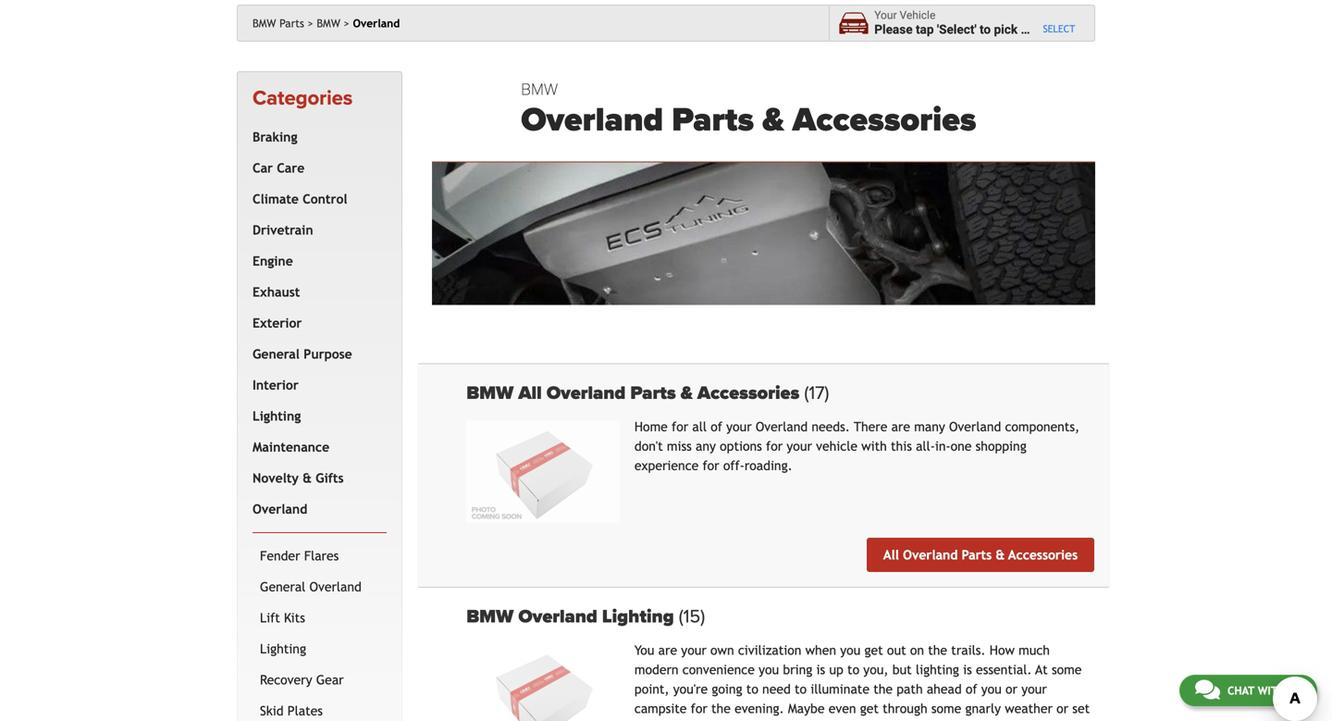 Task type: describe. For each thing, give the bounding box(es) containing it.
trails.
[[952, 643, 986, 658]]

many
[[915, 419, 946, 434]]

flares
[[304, 548, 339, 563]]

car care
[[253, 160, 305, 175]]

2 vertical spatial you
[[982, 682, 1002, 697]]

chat with us link
[[1180, 675, 1318, 706]]

bmw parts link
[[253, 17, 314, 30]]

bmw parts
[[253, 17, 304, 30]]

0 vertical spatial out
[[888, 643, 907, 658]]

of down 'even'
[[831, 721, 843, 721]]

general purpose
[[253, 346, 352, 361]]

bmw for lighting
[[467, 606, 514, 628]]

much
[[1019, 643, 1051, 658]]

accessories for bmw overland parts & accessories
[[793, 100, 977, 140]]

there
[[854, 419, 888, 434]]

bmw for parts
[[521, 80, 558, 100]]

to inside 'your vehicle please tap 'select' to pick a vehicle'
[[980, 22, 991, 37]]

up
[[830, 662, 844, 677]]

a inside you are your own civilization when you get out on the trails. how much modern convenience you bring is up to you, but lighting is essential. at some point, you're going to need to illuminate the path ahead of you or your campsite for the evening. maybe even get through some gnarly weather or set out on a rescue mission in search of lost companions. the list of reasons
[[676, 721, 683, 721]]

set
[[1073, 701, 1091, 716]]

your up 'weather'
[[1022, 682, 1048, 697]]

mission
[[728, 721, 771, 721]]

recovery
[[260, 672, 312, 687]]

1 vertical spatial lighting
[[603, 606, 674, 628]]

engine link
[[249, 246, 383, 277]]

at
[[1036, 662, 1049, 677]]

your up "options"
[[727, 419, 752, 434]]

braking link
[[249, 122, 383, 153]]

& inside "novelty & gifts" link
[[303, 471, 312, 485]]

all overland parts & accessories
[[884, 548, 1079, 562]]

lighting inside overland subcategories element
[[260, 641, 306, 656]]

climate control link
[[249, 184, 383, 215]]

bmw overland parts & accessories
[[521, 80, 977, 140]]

lift kits link
[[256, 602, 383, 633]]

1 is from the left
[[817, 662, 826, 677]]

2 is from the left
[[964, 662, 973, 677]]

control
[[303, 191, 348, 206]]

search
[[790, 721, 827, 721]]

lighting
[[916, 662, 960, 677]]

bring
[[783, 662, 813, 677]]

chat
[[1228, 684, 1255, 697]]

1 vertical spatial out
[[635, 721, 654, 721]]

comments image
[[1196, 679, 1221, 701]]

your vehicle please tap 'select' to pick a vehicle
[[875, 9, 1072, 37]]

interior link
[[249, 370, 383, 401]]

your
[[875, 9, 897, 22]]

purpose
[[304, 346, 352, 361]]

1 horizontal spatial the
[[874, 682, 893, 697]]

fender flares link
[[256, 540, 383, 571]]

rescue
[[687, 721, 725, 721]]

all
[[693, 419, 707, 434]]

pick
[[995, 22, 1018, 37]]

1 vertical spatial with
[[1259, 684, 1286, 697]]

all overland parts & accessories thumbnail image image
[[467, 421, 620, 523]]

0 vertical spatial lighting
[[253, 409, 301, 423]]

home for all of your overland needs. there are many overland components, don't miss any options for your vehicle with this all-in-one shopping experience for off-roading.
[[635, 419, 1080, 473]]

you are your own civilization when you get out on the trails. how much modern convenience you bring is up to you, but lighting is essential. at some point, you're going to need to illuminate the path ahead of you or your campsite for the evening. maybe even get through some gnarly weather or set out on a rescue mission in search of lost companions. the list of reasons 
[[635, 643, 1093, 721]]

any
[[696, 439, 716, 454]]

you
[[635, 643, 655, 658]]

fender flares
[[260, 548, 339, 563]]

this
[[891, 439, 913, 454]]

options
[[720, 439, 763, 454]]

essential.
[[977, 662, 1033, 677]]

exhaust link
[[249, 277, 383, 308]]

exterior
[[253, 315, 302, 330]]

0 vertical spatial get
[[865, 643, 884, 658]]

you're
[[674, 682, 708, 697]]

evening.
[[735, 701, 785, 716]]

fender
[[260, 548, 300, 563]]

select
[[1044, 23, 1076, 34]]

exhaust
[[253, 284, 300, 299]]

skid plates
[[260, 703, 323, 718]]

overland parts & accessories banner image image
[[432, 163, 1096, 305]]

components,
[[1006, 419, 1080, 434]]

climate
[[253, 191, 299, 206]]

'select'
[[938, 22, 977, 37]]

select link
[[1044, 23, 1076, 34]]

recovery gear
[[260, 672, 344, 687]]

with inside home for all of your overland needs. there are many overland components, don't miss any options for your vehicle with this all-in-one shopping experience for off-roading.
[[862, 439, 888, 454]]

all-
[[916, 439, 936, 454]]

0 horizontal spatial on
[[658, 721, 672, 721]]

off-
[[724, 458, 745, 473]]

gnarly
[[966, 701, 1002, 716]]

but
[[893, 662, 912, 677]]

to down 'bring'
[[795, 682, 807, 697]]

0 vertical spatial on
[[911, 643, 925, 658]]

1 horizontal spatial all
[[884, 548, 900, 562]]

when
[[806, 643, 837, 658]]

you,
[[864, 662, 889, 677]]

experience
[[635, 458, 699, 473]]

exterior link
[[249, 308, 383, 339]]

novelty & gifts link
[[249, 463, 383, 494]]

bmw link
[[317, 17, 350, 30]]

0 vertical spatial lighting link
[[249, 401, 383, 432]]

1 horizontal spatial you
[[841, 643, 861, 658]]

all overland parts & accessories link
[[867, 538, 1095, 572]]

1 vertical spatial accessories
[[698, 382, 800, 404]]

list
[[974, 721, 992, 721]]

maybe
[[789, 701, 825, 716]]

car care link
[[249, 153, 383, 184]]

modern
[[635, 662, 679, 677]]



Task type: locate. For each thing, give the bounding box(es) containing it.
please
[[875, 22, 913, 37]]

lighting link
[[249, 401, 383, 432], [256, 633, 383, 664]]

path
[[897, 682, 923, 697]]

plates
[[288, 703, 323, 718]]

vehicle
[[1031, 22, 1072, 37], [817, 439, 858, 454]]

or down 'essential.'
[[1006, 682, 1018, 697]]

lighting down lift kits
[[260, 641, 306, 656]]

1 horizontal spatial some
[[1052, 662, 1082, 677]]

get up you,
[[865, 643, 884, 658]]

care
[[277, 160, 305, 175]]

bmw                                                                                    overland lighting link
[[467, 606, 1095, 628]]

are up this
[[892, 419, 911, 434]]

is down trails.
[[964, 662, 973, 677]]

1 horizontal spatial out
[[888, 643, 907, 658]]

0 vertical spatial you
[[841, 643, 861, 658]]

some right at
[[1052, 662, 1082, 677]]

are inside home for all of your overland needs. there are many overland components, don't miss any options for your vehicle with this all-in-one shopping experience for off-roading.
[[892, 419, 911, 434]]

in-
[[936, 439, 951, 454]]

to up evening.
[[747, 682, 759, 697]]

accessories inside bmw overland parts & accessories
[[793, 100, 977, 140]]

chat with us
[[1228, 684, 1302, 697]]

lighting up you
[[603, 606, 674, 628]]

going
[[712, 682, 743, 697]]

1 horizontal spatial with
[[1259, 684, 1286, 697]]

out up but
[[888, 643, 907, 658]]

convenience
[[683, 662, 755, 677]]

novelty & gifts
[[253, 471, 344, 485]]

lighting down interior
[[253, 409, 301, 423]]

1 vertical spatial or
[[1057, 701, 1069, 716]]

of inside home for all of your overland needs. there are many overland components, don't miss any options for your vehicle with this all-in-one shopping experience for off-roading.
[[711, 419, 723, 434]]

general up interior
[[253, 346, 300, 361]]

with left us
[[1259, 684, 1286, 697]]

1 vertical spatial some
[[932, 701, 962, 716]]

home
[[635, 419, 668, 434]]

general
[[253, 346, 300, 361], [260, 579, 306, 594]]

2 vertical spatial accessories
[[1009, 548, 1079, 562]]

1 vertical spatial the
[[874, 682, 893, 697]]

for down any
[[703, 458, 720, 473]]

a down campsite
[[676, 721, 683, 721]]

overland lighting thumbnail image image
[[467, 644, 620, 721]]

overland link
[[249, 494, 383, 525]]

overland inside bmw overland parts & accessories
[[521, 100, 664, 140]]

0 horizontal spatial with
[[862, 439, 888, 454]]

overland subcategories element
[[253, 532, 387, 721]]

of up gnarly
[[966, 682, 978, 697]]

1 horizontal spatial are
[[892, 419, 911, 434]]

a right pick
[[1021, 22, 1028, 37]]

2 vertical spatial lighting
[[260, 641, 306, 656]]

1 vertical spatial are
[[659, 643, 678, 658]]

recovery gear link
[[256, 664, 383, 695]]

1 horizontal spatial is
[[964, 662, 973, 677]]

& inside the all overland parts & accessories link
[[996, 548, 1005, 562]]

the down you,
[[874, 682, 893, 697]]

maintenance link
[[249, 432, 383, 463]]

0 horizontal spatial are
[[659, 643, 678, 658]]

0 vertical spatial some
[[1052, 662, 1082, 677]]

for inside you are your own civilization when you get out on the trails. how much modern convenience you bring is up to you, but lighting is essential. at some point, you're going to need to illuminate the path ahead of you or your campsite for the evening. maybe even get through some gnarly weather or set out on a rescue mission in search of lost companions. the list of reasons
[[691, 701, 708, 716]]

civilization
[[739, 643, 802, 658]]

climate control
[[253, 191, 348, 206]]

category navigation element
[[237, 71, 403, 721]]

you
[[841, 643, 861, 658], [759, 662, 780, 677], [982, 682, 1002, 697]]

1 horizontal spatial on
[[911, 643, 925, 658]]

roading.
[[745, 458, 793, 473]]

1 horizontal spatial a
[[1021, 22, 1028, 37]]

0 vertical spatial all
[[519, 382, 542, 404]]

1 horizontal spatial vehicle
[[1031, 22, 1072, 37]]

you up gnarly
[[982, 682, 1002, 697]]

general inside overland subcategories element
[[260, 579, 306, 594]]

are inside you are your own civilization when you get out on the trails. how much modern convenience you bring is up to you, but lighting is essential. at some point, you're going to need to illuminate the path ahead of you or your campsite for the evening. maybe even get through some gnarly weather or set out on a rescue mission in search of lost companions. the list of reasons
[[659, 643, 678, 658]]

skid
[[260, 703, 284, 718]]

1 vertical spatial general
[[260, 579, 306, 594]]

us
[[1289, 684, 1302, 697]]

illuminate
[[811, 682, 870, 697]]

0 vertical spatial with
[[862, 439, 888, 454]]

companions.
[[872, 721, 945, 721]]

0 horizontal spatial some
[[932, 701, 962, 716]]

categories
[[253, 86, 353, 111]]

get up lost
[[861, 701, 879, 716]]

car
[[253, 160, 273, 175]]

of
[[711, 419, 723, 434], [966, 682, 978, 697], [831, 721, 843, 721], [996, 721, 1008, 721]]

for up miss
[[672, 419, 689, 434]]

interior
[[253, 377, 299, 392]]

0 horizontal spatial out
[[635, 721, 654, 721]]

are up modern
[[659, 643, 678, 658]]

vehicle inside 'your vehicle please tap 'select' to pick a vehicle'
[[1031, 22, 1072, 37]]

lighting link up maintenance
[[249, 401, 383, 432]]

& inside bmw overland parts & accessories
[[763, 100, 785, 140]]

general purpose link
[[249, 339, 383, 370]]

engine
[[253, 253, 293, 268]]

to right the up
[[848, 662, 860, 677]]

gifts
[[316, 471, 344, 485]]

on down campsite
[[658, 721, 672, 721]]

your up the roading.
[[787, 439, 813, 454]]

bmw                                                                                    all overland parts & accessories link
[[467, 382, 1095, 404]]

0 vertical spatial general
[[253, 346, 300, 361]]

0 vertical spatial a
[[1021, 22, 1028, 37]]

lift kits
[[260, 610, 305, 625]]

1 vertical spatial all
[[884, 548, 900, 562]]

don't
[[635, 439, 663, 454]]

is left the up
[[817, 662, 826, 677]]

general for general overland
[[260, 579, 306, 594]]

a
[[1021, 22, 1028, 37], [676, 721, 683, 721]]

skid plates link
[[256, 695, 383, 721]]

drivetrain link
[[249, 215, 383, 246]]

the up lighting
[[929, 643, 948, 658]]

campsite
[[635, 701, 687, 716]]

maintenance
[[253, 440, 330, 454]]

1 vertical spatial vehicle
[[817, 439, 858, 454]]

0 horizontal spatial you
[[759, 662, 780, 677]]

braking
[[253, 129, 298, 144]]

all
[[519, 382, 542, 404], [884, 548, 900, 562]]

2 vertical spatial the
[[712, 701, 731, 716]]

novelty
[[253, 471, 299, 485]]

1 vertical spatial a
[[676, 721, 683, 721]]

overland
[[353, 17, 400, 30], [521, 100, 664, 140], [547, 382, 626, 404], [756, 419, 808, 434], [950, 419, 1002, 434], [253, 502, 308, 516], [904, 548, 958, 562], [310, 579, 362, 594], [519, 606, 598, 628]]

to left pick
[[980, 22, 991, 37]]

general for general purpose
[[253, 346, 300, 361]]

lighting link up the gear at the bottom left of page
[[256, 633, 383, 664]]

2 horizontal spatial you
[[982, 682, 1002, 697]]

you up the up
[[841, 643, 861, 658]]

need
[[763, 682, 791, 697]]

vehicle inside home for all of your overland needs. there are many overland components, don't miss any options for your vehicle with this all-in-one shopping experience for off-roading.
[[817, 439, 858, 454]]

some up the on the bottom of page
[[932, 701, 962, 716]]

1 horizontal spatial or
[[1057, 701, 1069, 716]]

1 vertical spatial lighting link
[[256, 633, 383, 664]]

the up 'rescue'
[[712, 701, 731, 716]]

vehicle right pick
[[1031, 22, 1072, 37]]

are
[[892, 419, 911, 434], [659, 643, 678, 658]]

0 vertical spatial vehicle
[[1031, 22, 1072, 37]]

1 vertical spatial you
[[759, 662, 780, 677]]

how
[[990, 643, 1015, 658]]

drivetrain
[[253, 222, 313, 237]]

in
[[775, 721, 786, 721]]

out down campsite
[[635, 721, 654, 721]]

bmw                                                                                    overland lighting
[[467, 606, 679, 628]]

with down there
[[862, 439, 888, 454]]

miss
[[667, 439, 692, 454]]

bmw for overland
[[467, 382, 514, 404]]

1 vertical spatial on
[[658, 721, 672, 721]]

0 horizontal spatial all
[[519, 382, 542, 404]]

general overland
[[260, 579, 362, 594]]

0 horizontal spatial the
[[712, 701, 731, 716]]

a inside 'your vehicle please tap 'select' to pick a vehicle'
[[1021, 22, 1028, 37]]

0 horizontal spatial a
[[676, 721, 683, 721]]

accessories for all overland parts & accessories
[[1009, 548, 1079, 562]]

reasons
[[1012, 721, 1055, 721]]

0 vertical spatial accessories
[[793, 100, 977, 140]]

vehicle down the needs.
[[817, 439, 858, 454]]

through
[[883, 701, 928, 716]]

or
[[1006, 682, 1018, 697], [1057, 701, 1069, 716]]

your left own
[[682, 643, 707, 658]]

0 vertical spatial are
[[892, 419, 911, 434]]

&
[[763, 100, 785, 140], [681, 382, 693, 404], [303, 471, 312, 485], [996, 548, 1005, 562]]

bmw inside bmw overland parts & accessories
[[521, 80, 558, 100]]

for up the roading.
[[766, 439, 783, 454]]

general up lift kits
[[260, 579, 306, 594]]

0 horizontal spatial vehicle
[[817, 439, 858, 454]]

one
[[951, 439, 972, 454]]

you down civilization
[[759, 662, 780, 677]]

on up but
[[911, 643, 925, 658]]

2 horizontal spatial the
[[929, 643, 948, 658]]

0 horizontal spatial or
[[1006, 682, 1018, 697]]

point,
[[635, 682, 670, 697]]

0 vertical spatial or
[[1006, 682, 1018, 697]]

for up 'rescue'
[[691, 701, 708, 716]]

of right all
[[711, 419, 723, 434]]

or left set
[[1057, 701, 1069, 716]]

1 vertical spatial get
[[861, 701, 879, 716]]

0 horizontal spatial is
[[817, 662, 826, 677]]

parts inside bmw overland parts & accessories
[[672, 100, 754, 140]]

bmw
[[253, 17, 276, 30], [317, 17, 341, 30], [521, 80, 558, 100], [467, 382, 514, 404], [467, 606, 514, 628]]

weather
[[1005, 701, 1053, 716]]

0 vertical spatial the
[[929, 643, 948, 658]]

bmw                                                                                    all overland parts & accessories
[[467, 382, 805, 404]]

own
[[711, 643, 735, 658]]

of right list
[[996, 721, 1008, 721]]



Task type: vqa. For each thing, say whether or not it's contained in the screenshot.
Hudson (355)
no



